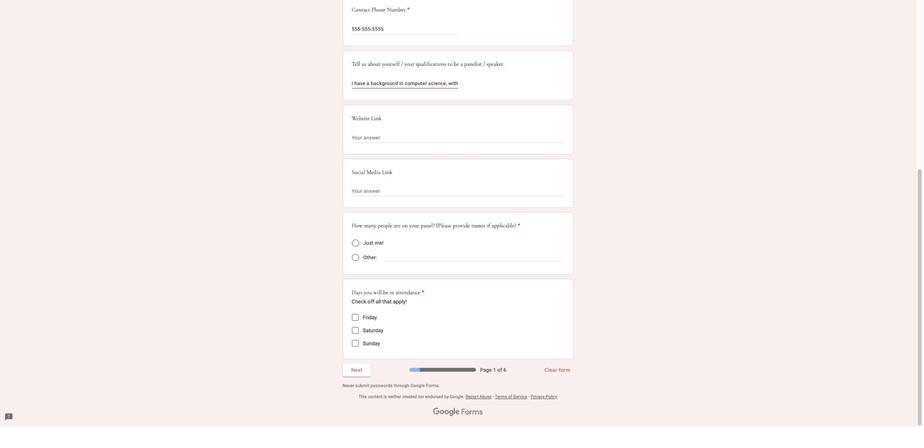 Task type: vqa. For each thing, say whether or not it's contained in the screenshot.
Presentation options image
no



Task type: describe. For each thing, give the bounding box(es) containing it.
report a problem to google image
[[4, 413, 13, 422]]

Saturday checkbox
[[352, 327, 359, 334]]

Just me! radio
[[352, 240, 359, 247]]

google image
[[434, 408, 460, 417]]

saturday image
[[353, 328, 358, 334]]

1 heading from the top
[[352, 5, 410, 14]]

required question element for second heading from the top
[[517, 222, 521, 230]]

Sunday checkbox
[[352, 340, 359, 347]]

friday image
[[353, 315, 358, 321]]

required question element for 1st heading from the bottom
[[421, 288, 425, 297]]

3 heading from the top
[[352, 288, 425, 297]]



Task type: locate. For each thing, give the bounding box(es) containing it.
Friday checkbox
[[352, 314, 359, 321]]

1 vertical spatial required question element
[[517, 222, 521, 230]]

just me! image
[[352, 240, 359, 247]]

1 horizontal spatial required question element
[[421, 288, 425, 297]]

2 horizontal spatial required question element
[[517, 222, 521, 230]]

2 vertical spatial required question element
[[421, 288, 425, 297]]

2 heading from the top
[[352, 222, 521, 230]]

1 vertical spatial heading
[[352, 222, 521, 230]]

sunday image
[[353, 341, 358, 347]]

2 vertical spatial heading
[[352, 288, 425, 297]]

Other response text field
[[385, 253, 562, 261]]

progress bar
[[410, 368, 476, 372]]

0 horizontal spatial required question element
[[406, 5, 410, 14]]

None text field
[[352, 79, 458, 88], [352, 187, 565, 196], [352, 79, 458, 88], [352, 187, 565, 196]]

heading
[[352, 5, 410, 14], [352, 222, 521, 230], [352, 288, 425, 297]]

0 vertical spatial required question element
[[406, 5, 410, 14]]

required question element
[[406, 5, 410, 14], [517, 222, 521, 230], [421, 288, 425, 297]]

None text field
[[352, 25, 458, 34], [352, 134, 565, 142], [352, 25, 458, 34], [352, 134, 565, 142]]

None radio
[[352, 254, 359, 262]]

0 vertical spatial heading
[[352, 5, 410, 14]]

list
[[343, 0, 574, 359], [352, 311, 565, 350]]

required question element for third heading from the bottom
[[406, 5, 410, 14]]



